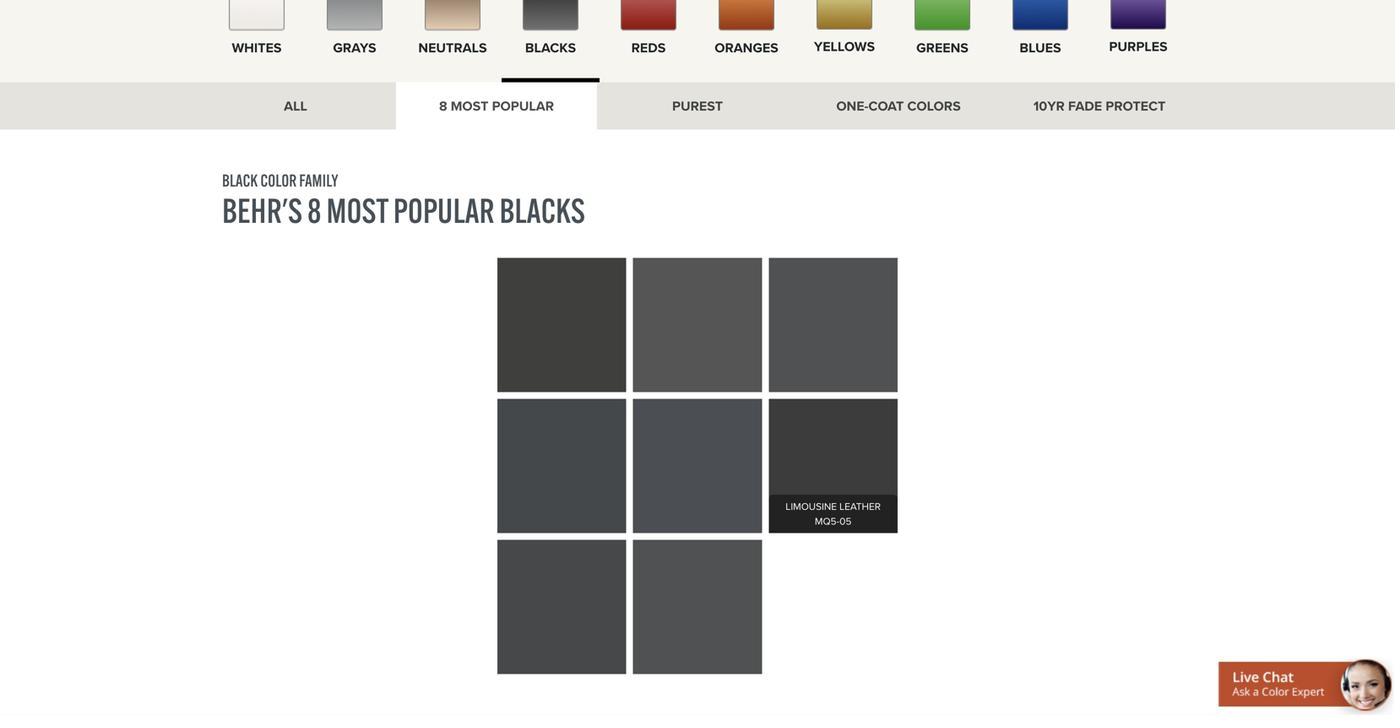 Task type: locate. For each thing, give the bounding box(es) containing it.
most
[[326, 189, 388, 232]]

8 most popular
[[439, 96, 554, 116]]

8 left 'most'
[[307, 189, 321, 232]]

yellow image
[[817, 0, 872, 30]]

limousine
[[786, 499, 837, 514]]

mq5-
[[815, 514, 839, 529]]

0 vertical spatial 8
[[439, 96, 447, 116]]

black color family behr's 8 most popular blacks
[[222, 170, 585, 232]]

red image
[[621, 0, 676, 31]]

05
[[839, 514, 851, 529]]

1 horizontal spatial 8
[[439, 96, 447, 116]]

popular
[[393, 189, 494, 232]]

8 inside black color family behr's 8 most popular blacks
[[307, 189, 321, 232]]

8
[[439, 96, 447, 116], [307, 189, 321, 232]]

8 left most at the top of the page
[[439, 96, 447, 116]]

blacks
[[525, 37, 576, 58]]

green image
[[915, 0, 970, 31]]

protect
[[1106, 96, 1166, 116]]

grays
[[333, 37, 376, 58]]

1 vertical spatial 8
[[307, 189, 321, 232]]

family
[[299, 170, 338, 191]]

10yr fade protect
[[1033, 96, 1166, 116]]

0 horizontal spatial 8
[[307, 189, 321, 232]]

blues
[[1020, 37, 1061, 58]]

greens
[[916, 37, 968, 58]]

one-coat colors
[[836, 96, 961, 116]]

color
[[260, 170, 297, 191]]

oranges
[[715, 37, 778, 58]]

black
[[222, 170, 258, 191]]

colors
[[907, 96, 961, 116]]



Task type: describe. For each thing, give the bounding box(es) containing it.
behr's
[[222, 189, 302, 232]]

gray image
[[327, 0, 383, 31]]

whites
[[232, 37, 282, 58]]

fade
[[1068, 96, 1102, 116]]

yellows
[[814, 36, 875, 57]]

purples
[[1109, 36, 1168, 57]]

coat
[[868, 96, 904, 116]]

live chat online image image
[[1219, 657, 1395, 715]]

purest
[[672, 96, 723, 116]]

leather
[[839, 499, 881, 514]]

10yr
[[1033, 96, 1065, 116]]

blacks
[[499, 189, 585, 232]]

blue image
[[1013, 0, 1068, 31]]

purple image
[[1110, 0, 1166, 30]]

white image
[[229, 0, 285, 31]]

black image
[[523, 0, 578, 31]]

one-
[[836, 96, 868, 116]]

popular
[[492, 96, 554, 116]]

most
[[451, 96, 489, 116]]

neutrals
[[418, 37, 487, 58]]

orange image
[[719, 0, 774, 31]]

all
[[284, 96, 307, 116]]

neutral image
[[425, 0, 481, 31]]

limousine leather mq5-05
[[786, 499, 881, 529]]

reds
[[631, 37, 666, 58]]



Task type: vqa. For each thing, say whether or not it's contained in the screenshot.
Mood button
no



